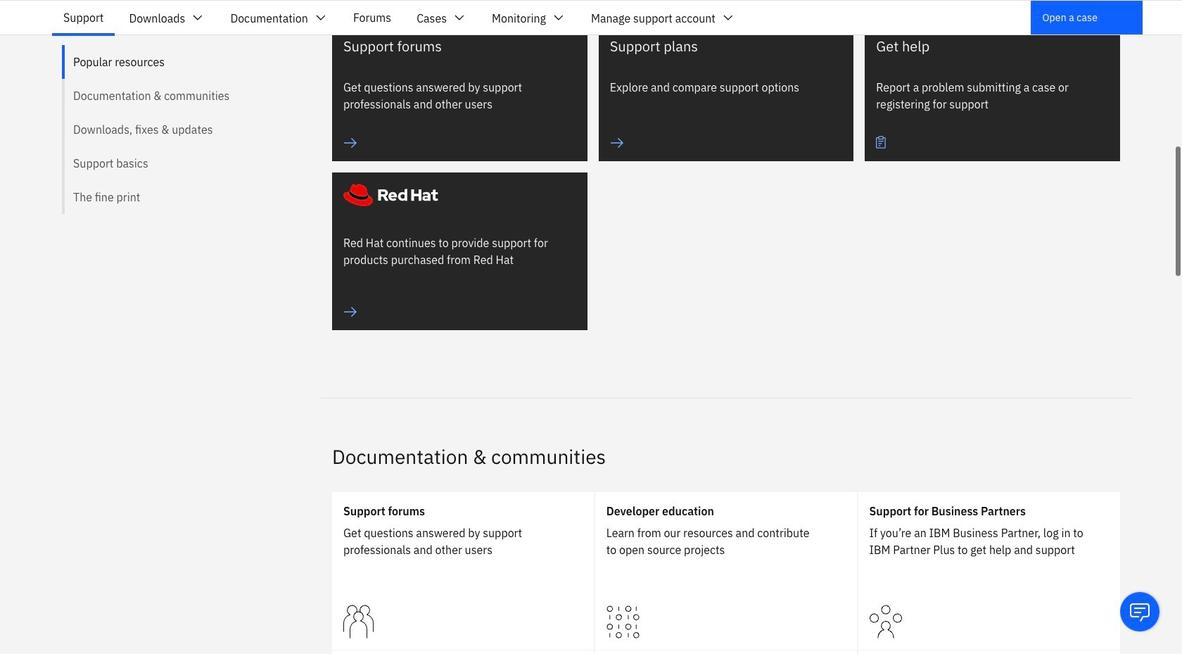 Task type: vqa. For each thing, say whether or not it's contained in the screenshot.
THE 'LET'S TALK' 'element'
no



Task type: locate. For each thing, give the bounding box(es) containing it.
open the chat window image
[[1129, 601, 1152, 623]]

2 get questions answered by support professionals and other users region from the top
[[332, 492, 595, 650]]

if you're an ibm business partner, log in to ibm partner plus to get help and support region
[[859, 492, 1121, 650]]

explore and compare support options region
[[599, 3, 854, 161]]

learn from our resources and contribute to open source projects region
[[596, 492, 858, 650]]

1 vertical spatial get questions answered by support professionals and other users region
[[332, 492, 595, 650]]

get questions answered by support professionals and other users region
[[332, 3, 588, 161], [332, 492, 595, 650]]

menu bar
[[51, 1, 748, 35]]

1 get questions answered by support professionals and other users region from the top
[[332, 3, 588, 161]]

0 vertical spatial get questions answered by support professionals and other users region
[[332, 3, 588, 161]]



Task type: describe. For each thing, give the bounding box(es) containing it.
we're making your support experience even better with these instructional articles region
[[596, 651, 858, 654]]

red hat continues to provide support for products purchased from red hat region
[[332, 172, 588, 330]]

do you have an idea for improving a product?  submit it here. region
[[859, 651, 1121, 654]]

get questions answered by support professionals and other users region for search through all product documentation region
[[332, 492, 595, 650]]

get questions answered by support professionals and other users region for red hat continues to provide support for products purchased from red hat region
[[332, 3, 588, 161]]

search through all product documentation region
[[332, 651, 595, 654]]

report a problem submitting a case or registering for support region
[[866, 3, 1121, 161]]



